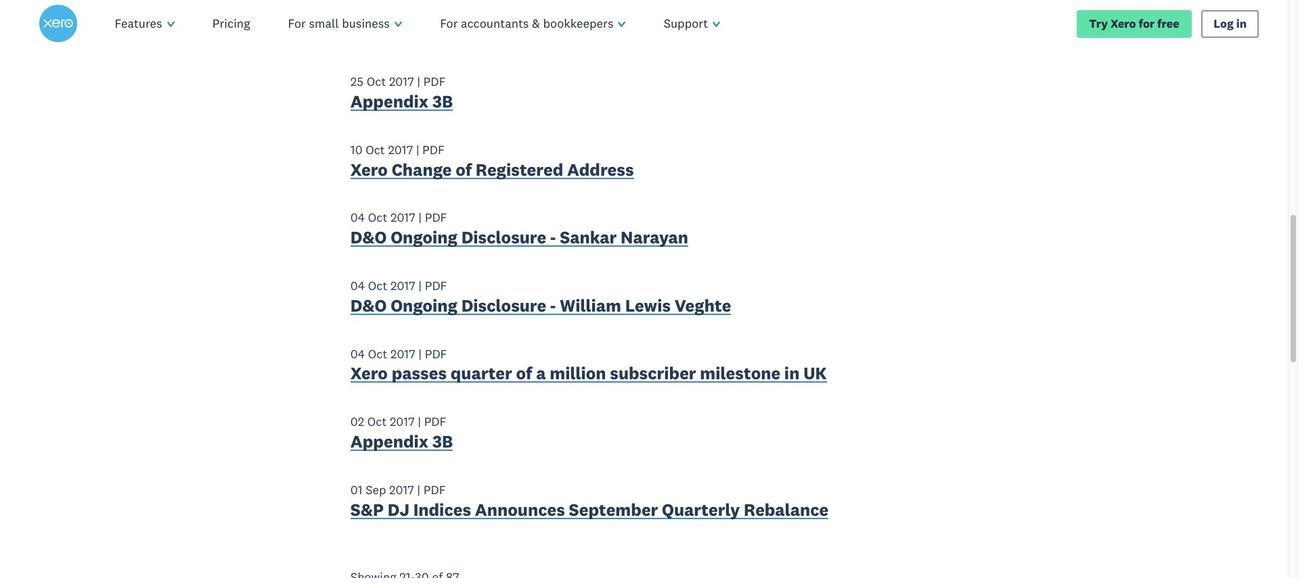 Task type: describe. For each thing, give the bounding box(es) containing it.
million
[[550, 363, 606, 385]]

oct for 04 oct 2017 | pdf xero passes quarter of a million subscriber milestone in uk
[[368, 346, 387, 362]]

william
[[560, 295, 621, 317]]

d&o for d&o ongoing disclosure -  sankar narayan
[[351, 227, 387, 249]]

1 disclosure from the top
[[461, 23, 546, 44]]

| for september
[[417, 483, 420, 498]]

s&p dj indices announces september quarterly rebalance link
[[351, 499, 829, 524]]

support
[[664, 16, 708, 31]]

accountants
[[461, 16, 529, 31]]

xero passes quarter of a million subscriber milestone in uk link
[[351, 363, 827, 388]]

- for sankar
[[550, 227, 556, 249]]

announces
[[475, 499, 565, 521]]

try xero for free
[[1089, 16, 1180, 31]]

in inside 04 oct 2017 | pdf xero passes quarter of a million subscriber milestone in uk
[[784, 363, 800, 385]]

s&p
[[351, 499, 384, 521]]

uk
[[804, 363, 827, 385]]

oct for 04 oct 2017 | pdf d&o ongoing disclosure -  sankar narayan
[[368, 210, 387, 226]]

2017 for 25 oct 2017 | pdf appendix 3b
[[389, 74, 414, 89]]

for small business button
[[269, 0, 421, 47]]

oct for 04 oct 2017 | pdf d&o ongoing disclosure - william lewis veghte
[[368, 278, 387, 294]]

- for william
[[550, 295, 556, 317]]

pdf for 04 oct 2017 | pdf xero passes quarter of a million subscriber milestone in uk
[[425, 346, 447, 362]]

bookkeepers
[[543, 16, 614, 31]]

small
[[309, 16, 339, 31]]

lewis
[[625, 295, 671, 317]]

dj
[[388, 499, 409, 521]]

pdf for 04 oct 2017 | pdf d&o ongoing disclosure -  sankar narayan
[[425, 210, 447, 226]]

| for william
[[418, 278, 422, 294]]

rebalance
[[744, 499, 829, 521]]

| for a
[[418, 346, 422, 362]]

2017 for 26 oct 2017
[[389, 6, 414, 21]]

for for for small business
[[288, 16, 306, 31]]

try xero for free link
[[1077, 10, 1192, 38]]

pdf for 02 oct 2017 | pdf appendix 3b
[[424, 414, 446, 430]]

for accountants & bookkeepers
[[440, 16, 614, 31]]

3b for 02 oct 2017 | pdf appendix 3b
[[432, 431, 453, 453]]

pricing
[[212, 16, 250, 31]]

10 oct 2017 | pdf xero change of registered address
[[351, 142, 634, 180]]

02 oct 2017 | pdf appendix 3b
[[351, 414, 453, 453]]

disclosure for william
[[461, 295, 546, 317]]

&
[[532, 16, 540, 31]]

of inside 10 oct 2017 | pdf xero change of registered address
[[456, 159, 472, 180]]

1 d&o from the top
[[351, 23, 387, 44]]

d&o ongoing disclosure - craig elliott link
[[351, 23, 657, 47]]

quarterly
[[662, 499, 740, 521]]

25
[[351, 74, 364, 89]]

for small business
[[288, 16, 390, 31]]

indices
[[413, 499, 471, 521]]

free
[[1158, 16, 1180, 31]]

pdf for 04 oct 2017 | pdf d&o ongoing disclosure - william lewis veghte
[[425, 278, 447, 294]]

log in link
[[1201, 10, 1259, 38]]

xero for xero change of registered address
[[351, 159, 388, 180]]

| inside the 25 oct 2017 | pdf appendix 3b
[[417, 74, 420, 89]]

sankar
[[560, 227, 617, 249]]

business
[[342, 16, 390, 31]]

d&o for d&o ongoing disclosure - william lewis veghte
[[351, 295, 387, 317]]

of inside 04 oct 2017 | pdf xero passes quarter of a million subscriber milestone in uk
[[516, 363, 532, 385]]

3b for 25 oct 2017 | pdf appendix 3b
[[432, 91, 453, 112]]

04 for d&o ongoing disclosure - william lewis veghte
[[351, 278, 365, 294]]

| for sankar
[[418, 210, 422, 226]]

d&o ongoing disclosure - william lewis veghte link
[[351, 295, 731, 320]]

support button
[[645, 0, 739, 47]]

features
[[115, 16, 162, 31]]

2017 for 04 oct 2017 | pdf xero passes quarter of a million subscriber milestone in uk
[[391, 346, 415, 362]]

0 vertical spatial xero
[[1111, 16, 1136, 31]]

pricing link
[[193, 0, 269, 47]]

ongoing for d&o ongoing disclosure -  sankar narayan
[[391, 227, 458, 249]]

| inside the 02 oct 2017 | pdf appendix 3b
[[418, 414, 421, 430]]

milestone
[[700, 363, 781, 385]]

02
[[351, 414, 364, 430]]

04 for d&o ongoing disclosure -  sankar narayan
[[351, 210, 365, 226]]

01
[[351, 483, 363, 498]]

elliott
[[606, 23, 657, 44]]

pdf for 25 oct 2017 | pdf appendix 3b
[[423, 74, 446, 89]]



Task type: vqa. For each thing, say whether or not it's contained in the screenshot.
"in" in The See The Big Picture Faster With All Your Tools In One Place.
no



Task type: locate. For each thing, give the bounding box(es) containing it.
10
[[351, 142, 363, 158]]

2017 inside the 25 oct 2017 | pdf appendix 3b
[[389, 74, 414, 89]]

04 inside 04 oct 2017 | pdf xero passes quarter of a million subscriber milestone in uk
[[351, 346, 365, 362]]

1 horizontal spatial for
[[440, 16, 458, 31]]

2017 for 04 oct 2017 | pdf d&o ongoing disclosure -  sankar narayan
[[391, 210, 415, 226]]

1 vertical spatial d&o
[[351, 227, 387, 249]]

xero up "02" on the bottom
[[351, 363, 388, 385]]

04 oct 2017 | pdf d&o ongoing disclosure - william lewis veghte
[[351, 278, 731, 317]]

pdf for 10 oct 2017 | pdf xero change of registered address
[[422, 142, 445, 158]]

ongoing for d&o ongoing disclosure - william lewis veghte
[[391, 295, 458, 317]]

2 vertical spatial d&o
[[351, 295, 387, 317]]

0 vertical spatial appendix 3b link
[[351, 91, 453, 115]]

04 inside 04 oct 2017 | pdf d&o ongoing disclosure -  sankar narayan
[[351, 210, 365, 226]]

- left the sankar
[[550, 227, 556, 249]]

of left a
[[516, 363, 532, 385]]

pdf inside 04 oct 2017 | pdf d&o ongoing disclosure - william lewis veghte
[[425, 278, 447, 294]]

1 vertical spatial disclosure
[[461, 227, 546, 249]]

disclosure inside 04 oct 2017 | pdf d&o ongoing disclosure -  sankar narayan
[[461, 227, 546, 249]]

oct inside the 02 oct 2017 | pdf appendix 3b
[[367, 414, 387, 430]]

of
[[456, 159, 472, 180], [516, 363, 532, 385]]

2017 for 10 oct 2017 | pdf xero change of registered address
[[388, 142, 413, 158]]

xero change of registered address link
[[351, 159, 634, 184]]

|
[[417, 74, 420, 89], [416, 142, 419, 158], [418, 210, 422, 226], [418, 278, 422, 294], [418, 346, 422, 362], [418, 414, 421, 430], [417, 483, 420, 498]]

2 vertical spatial disclosure
[[461, 295, 546, 317]]

disclosure
[[461, 23, 546, 44], [461, 227, 546, 249], [461, 295, 546, 317]]

address
[[567, 159, 634, 180]]

1 3b from the top
[[432, 91, 453, 112]]

xero
[[1111, 16, 1136, 31], [351, 159, 388, 180], [351, 363, 388, 385]]

3b
[[432, 91, 453, 112], [432, 431, 453, 453]]

1 vertical spatial of
[[516, 363, 532, 385]]

| inside 10 oct 2017 | pdf xero change of registered address
[[416, 142, 419, 158]]

0 vertical spatial -
[[550, 23, 556, 44]]

2017 for 02 oct 2017 | pdf appendix 3b
[[390, 414, 415, 430]]

04 inside 04 oct 2017 | pdf d&o ongoing disclosure - william lewis veghte
[[351, 278, 365, 294]]

2 appendix 3b link from the top
[[351, 431, 453, 456]]

0 vertical spatial 3b
[[432, 91, 453, 112]]

oct inside 04 oct 2017 | pdf d&o ongoing disclosure -  sankar narayan
[[368, 210, 387, 226]]

xero inside 04 oct 2017 | pdf xero passes quarter of a million subscriber milestone in uk
[[351, 363, 388, 385]]

oct
[[367, 6, 386, 21], [367, 74, 386, 89], [366, 142, 385, 158], [368, 210, 387, 226], [368, 278, 387, 294], [368, 346, 387, 362], [367, 414, 387, 430]]

change
[[392, 159, 452, 180]]

| inside 04 oct 2017 | pdf d&o ongoing disclosure - william lewis veghte
[[418, 278, 422, 294]]

1 vertical spatial xero
[[351, 159, 388, 180]]

try
[[1089, 16, 1108, 31]]

xero homepage image
[[39, 5, 77, 43]]

pdf inside 04 oct 2017 | pdf d&o ongoing disclosure -  sankar narayan
[[425, 210, 447, 226]]

1 vertical spatial 3b
[[432, 431, 453, 453]]

xero inside 10 oct 2017 | pdf xero change of registered address
[[351, 159, 388, 180]]

features button
[[96, 0, 193, 47]]

1 04 from the top
[[351, 210, 365, 226]]

- inside 04 oct 2017 | pdf d&o ongoing disclosure -  sankar narayan
[[550, 227, 556, 249]]

0 vertical spatial of
[[456, 159, 472, 180]]

oct inside 10 oct 2017 | pdf xero change of registered address
[[366, 142, 385, 158]]

2 disclosure from the top
[[461, 227, 546, 249]]

2 appendix from the top
[[351, 431, 429, 453]]

1 horizontal spatial in
[[1236, 16, 1247, 31]]

disclosure for sankar
[[461, 227, 546, 249]]

craig
[[560, 23, 602, 44]]

d&o ongoing disclosure -  sankar narayan link
[[351, 227, 688, 252]]

2017 inside 10 oct 2017 | pdf xero change of registered address
[[388, 142, 413, 158]]

oct inside 04 oct 2017 | pdf xero passes quarter of a million subscriber milestone in uk
[[368, 346, 387, 362]]

0 horizontal spatial in
[[784, 363, 800, 385]]

sep
[[366, 483, 386, 498]]

narayan
[[621, 227, 688, 249]]

- right &
[[550, 23, 556, 44]]

1 vertical spatial ongoing
[[391, 227, 458, 249]]

pdf
[[424, 6, 446, 21], [423, 74, 446, 89], [422, 142, 445, 158], [425, 210, 447, 226], [425, 278, 447, 294], [425, 346, 447, 362], [424, 414, 446, 430], [424, 483, 446, 498]]

of right change
[[456, 159, 472, 180]]

appendix down 25
[[351, 91, 429, 112]]

26
[[351, 6, 364, 21]]

appendix for 25 oct 2017 | pdf appendix 3b
[[351, 91, 429, 112]]

3 04 from the top
[[351, 346, 365, 362]]

subscriber
[[610, 363, 696, 385]]

appendix down "02" on the bottom
[[351, 431, 429, 453]]

2017
[[389, 6, 414, 21], [389, 74, 414, 89], [388, 142, 413, 158], [391, 210, 415, 226], [391, 278, 415, 294], [391, 346, 415, 362], [390, 414, 415, 430], [389, 483, 414, 498]]

appendix for 02 oct 2017 | pdf appendix 3b
[[351, 431, 429, 453]]

registered
[[476, 159, 563, 180]]

appendix 3b link for 25 oct 2017 | pdf appendix 3b
[[351, 91, 453, 115]]

01 sep 2017 | pdf s&p dj indices announces september quarterly rebalance
[[351, 483, 829, 521]]

oct inside the 25 oct 2017 | pdf appendix 3b
[[367, 74, 386, 89]]

veghte
[[675, 295, 731, 317]]

pdf inside 04 oct 2017 | pdf xero passes quarter of a million subscriber milestone in uk
[[425, 346, 447, 362]]

2 vertical spatial 04
[[351, 346, 365, 362]]

appendix 3b link down 25
[[351, 91, 453, 115]]

appendix inside the 25 oct 2017 | pdf appendix 3b
[[351, 91, 429, 112]]

pdf inside the 02 oct 2017 | pdf appendix 3b
[[424, 414, 446, 430]]

appendix 3b link
[[351, 91, 453, 115], [351, 431, 453, 456]]

oct for 02 oct 2017 | pdf appendix 3b
[[367, 414, 387, 430]]

3 d&o from the top
[[351, 295, 387, 317]]

2 - from the top
[[550, 227, 556, 249]]

2 vertical spatial ongoing
[[391, 295, 458, 317]]

2017 inside 04 oct 2017 | pdf d&o ongoing disclosure -  sankar narayan
[[391, 210, 415, 226]]

2 d&o from the top
[[351, 227, 387, 249]]

3 ongoing from the top
[[391, 295, 458, 317]]

| inside 04 oct 2017 | pdf xero passes quarter of a million subscriber milestone in uk
[[418, 346, 422, 362]]

2017 inside the 02 oct 2017 | pdf appendix 3b
[[390, 414, 415, 430]]

2 ongoing from the top
[[391, 227, 458, 249]]

1 for from the left
[[288, 16, 306, 31]]

| inside 01 sep 2017 | pdf s&p dj indices announces september quarterly rebalance
[[417, 483, 420, 498]]

xero left the "for"
[[1111, 16, 1136, 31]]

xero down 10
[[351, 159, 388, 180]]

pdf for 01 sep 2017 | pdf s&p dj indices announces september quarterly rebalance
[[424, 483, 446, 498]]

for inside dropdown button
[[440, 16, 458, 31]]

a
[[536, 363, 546, 385]]

log
[[1214, 16, 1234, 31]]

2017 inside 04 oct 2017 | pdf xero passes quarter of a million subscriber milestone in uk
[[391, 346, 415, 362]]

in
[[1236, 16, 1247, 31], [784, 363, 800, 385]]

04 oct 2017 | pdf xero passes quarter of a million subscriber milestone in uk
[[351, 346, 827, 385]]

ongoing inside 04 oct 2017 | pdf d&o ongoing disclosure - william lewis veghte
[[391, 295, 458, 317]]

for accountants & bookkeepers button
[[421, 0, 645, 47]]

d&o
[[351, 23, 387, 44], [351, 227, 387, 249], [351, 295, 387, 317]]

1 vertical spatial -
[[550, 227, 556, 249]]

2 vertical spatial xero
[[351, 363, 388, 385]]

0 vertical spatial ongoing
[[391, 23, 458, 44]]

appendix
[[351, 91, 429, 112], [351, 431, 429, 453]]

26 oct 2017
[[351, 6, 414, 21]]

1 appendix from the top
[[351, 91, 429, 112]]

for inside dropdown button
[[288, 16, 306, 31]]

2 vertical spatial -
[[550, 295, 556, 317]]

in left uk
[[784, 363, 800, 385]]

2017 for 01 sep 2017 | pdf s&p dj indices announces september quarterly rebalance
[[389, 483, 414, 498]]

1 appendix 3b link from the top
[[351, 91, 453, 115]]

pdf inside 01 sep 2017 | pdf s&p dj indices announces september quarterly rebalance
[[424, 483, 446, 498]]

for
[[288, 16, 306, 31], [440, 16, 458, 31]]

oct for 25 oct 2017 | pdf appendix 3b
[[367, 74, 386, 89]]

for left the accountants
[[440, 16, 458, 31]]

| for address
[[416, 142, 419, 158]]

0 horizontal spatial of
[[456, 159, 472, 180]]

2017 for 04 oct 2017 | pdf d&o ongoing disclosure - william lewis veghte
[[391, 278, 415, 294]]

for left 'small'
[[288, 16, 306, 31]]

3 disclosure from the top
[[461, 295, 546, 317]]

2 3b from the top
[[432, 431, 453, 453]]

3b inside the 25 oct 2017 | pdf appendix 3b
[[432, 91, 453, 112]]

oct inside 04 oct 2017 | pdf d&o ongoing disclosure - william lewis veghte
[[368, 278, 387, 294]]

1 vertical spatial appendix
[[351, 431, 429, 453]]

2017 inside 01 sep 2017 | pdf s&p dj indices announces september quarterly rebalance
[[389, 483, 414, 498]]

1 horizontal spatial of
[[516, 363, 532, 385]]

for
[[1139, 16, 1155, 31]]

0 vertical spatial appendix
[[351, 91, 429, 112]]

pdf inside 10 oct 2017 | pdf xero change of registered address
[[422, 142, 445, 158]]

1 ongoing from the top
[[391, 23, 458, 44]]

appendix inside the 02 oct 2017 | pdf appendix 3b
[[351, 431, 429, 453]]

- inside d&o ongoing disclosure - craig elliott link
[[550, 23, 556, 44]]

1 - from the top
[[550, 23, 556, 44]]

- left william
[[550, 295, 556, 317]]

| inside 04 oct 2017 | pdf d&o ongoing disclosure -  sankar narayan
[[418, 210, 422, 226]]

for for for accountants & bookkeepers
[[440, 16, 458, 31]]

ongoing
[[391, 23, 458, 44], [391, 227, 458, 249], [391, 295, 458, 317]]

oct for 26 oct 2017
[[367, 6, 386, 21]]

1 vertical spatial in
[[784, 363, 800, 385]]

04 oct 2017 | pdf d&o ongoing disclosure -  sankar narayan
[[351, 210, 688, 249]]

d&o ongoing disclosure - craig elliott
[[351, 23, 657, 44]]

-
[[550, 23, 556, 44], [550, 227, 556, 249], [550, 295, 556, 317]]

ongoing inside 04 oct 2017 | pdf d&o ongoing disclosure -  sankar narayan
[[391, 227, 458, 249]]

0 vertical spatial 04
[[351, 210, 365, 226]]

2 04 from the top
[[351, 278, 365, 294]]

d&o inside 04 oct 2017 | pdf d&o ongoing disclosure -  sankar narayan
[[351, 227, 387, 249]]

2017 inside 04 oct 2017 | pdf d&o ongoing disclosure - william lewis veghte
[[391, 278, 415, 294]]

log in
[[1214, 16, 1247, 31]]

appendix 3b link down "02" on the bottom
[[351, 431, 453, 456]]

2 for from the left
[[440, 16, 458, 31]]

disclosure inside 04 oct 2017 | pdf d&o ongoing disclosure - william lewis veghte
[[461, 295, 546, 317]]

0 vertical spatial d&o
[[351, 23, 387, 44]]

d&o inside 04 oct 2017 | pdf d&o ongoing disclosure - william lewis veghte
[[351, 295, 387, 317]]

- inside 04 oct 2017 | pdf d&o ongoing disclosure - william lewis veghte
[[550, 295, 556, 317]]

04 for xero passes quarter of a million subscriber milestone in uk
[[351, 346, 365, 362]]

in right log
[[1236, 16, 1247, 31]]

oct for 10 oct 2017 | pdf xero change of registered address
[[366, 142, 385, 158]]

quarter
[[451, 363, 512, 385]]

pdf inside the 25 oct 2017 | pdf appendix 3b
[[423, 74, 446, 89]]

september
[[569, 499, 658, 521]]

0 horizontal spatial for
[[288, 16, 306, 31]]

xero for xero passes quarter of a million subscriber milestone in uk
[[351, 363, 388, 385]]

1 vertical spatial appendix 3b link
[[351, 431, 453, 456]]

3 - from the top
[[550, 295, 556, 317]]

3b inside the 02 oct 2017 | pdf appendix 3b
[[432, 431, 453, 453]]

appendix 3b link for 02 oct 2017 | pdf appendix 3b
[[351, 431, 453, 456]]

1 vertical spatial 04
[[351, 278, 365, 294]]

0 vertical spatial in
[[1236, 16, 1247, 31]]

0 vertical spatial disclosure
[[461, 23, 546, 44]]

25 oct 2017 | pdf appendix 3b
[[351, 74, 453, 112]]

04
[[351, 210, 365, 226], [351, 278, 365, 294], [351, 346, 365, 362]]

passes
[[392, 363, 447, 385]]



